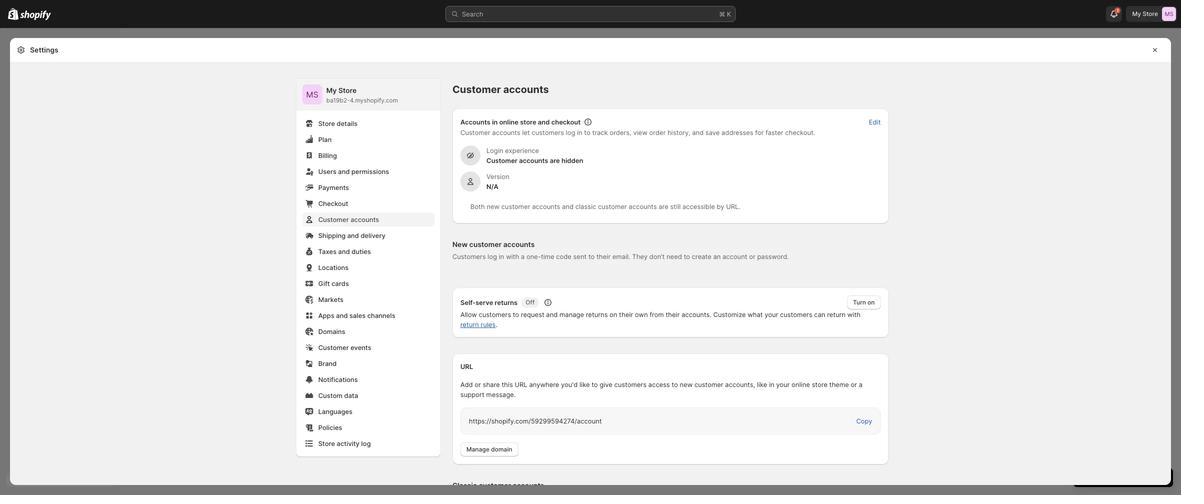 Task type: describe. For each thing, give the bounding box(es) containing it.
login experience customer accounts are hidden
[[487, 147, 583, 165]]

accessible
[[683, 203, 715, 211]]

copy button
[[850, 413, 878, 430]]

code
[[556, 253, 572, 261]]

and left checkout
[[538, 118, 550, 126]]

by
[[717, 203, 724, 211]]

customer up accounts
[[452, 84, 501, 96]]

store down policies
[[318, 440, 335, 448]]

url inside add or share this url anywhere you'd like to give customers access to new customer accounts, like in your online store theme or a support message.
[[515, 381, 527, 389]]

⌘
[[719, 10, 725, 18]]

customer down version n/a
[[501, 203, 530, 211]]

my store ba19b2-4.myshopify.com
[[326, 86, 398, 104]]

what
[[748, 311, 763, 319]]

customer right the classic
[[598, 203, 627, 211]]

customer inside 'link'
[[318, 344, 349, 352]]

classic
[[452, 482, 477, 490]]

ms button
[[302, 85, 322, 105]]

off
[[526, 299, 535, 306]]

shop settings menu element
[[296, 79, 440, 457]]

my for my store ba19b2-4.myshopify.com
[[326, 86, 337, 95]]

returns inside allow customers to request and manage returns on their own from their accounts. customize what your customers can return with return rules .
[[586, 311, 608, 319]]

rules
[[481, 321, 496, 329]]

accounts inside login experience customer accounts are hidden
[[519, 157, 548, 165]]

customers inside add or share this url anywhere you'd like to give customers access to new customer accounts, like in your online store theme or a support message.
[[614, 381, 647, 389]]

hidden
[[562, 157, 583, 165]]

version n/a
[[487, 173, 509, 191]]

payments link
[[302, 181, 434, 195]]

sent
[[573, 253, 587, 261]]

sales
[[350, 312, 366, 320]]

1
[[1117, 8, 1119, 13]]

still
[[670, 203, 681, 211]]

and right the apps
[[336, 312, 348, 320]]

manage
[[467, 446, 490, 453]]

with inside allow customers to request and manage returns on their own from their accounts. customize what your customers can return with return rules .
[[848, 311, 861, 319]]

customer inside new customer accounts customers log in with a one-time code sent to their email. they don't need to create an account or password.
[[469, 240, 502, 249]]

for
[[755, 129, 764, 137]]

are inside login experience customer accounts are hidden
[[550, 157, 560, 165]]

accounts.
[[682, 311, 712, 319]]

4.myshopify.com
[[350, 97, 398, 104]]

customer accounts link
[[302, 213, 434, 227]]

customer events link
[[302, 341, 434, 355]]

accounts in online store and checkout
[[461, 118, 581, 126]]

brand link
[[302, 357, 434, 371]]

manage domain link
[[461, 443, 518, 457]]

taxes and duties link
[[302, 245, 434, 259]]

taxes
[[318, 248, 337, 256]]

turn on button
[[847, 296, 881, 310]]

customers
[[452, 253, 486, 261]]

shipping and delivery link
[[302, 229, 434, 243]]

shipping
[[318, 232, 346, 240]]

allow
[[461, 311, 477, 319]]

activity
[[337, 440, 360, 448]]

duties
[[352, 248, 371, 256]]

checkout
[[318, 200, 348, 208]]

experience
[[505, 147, 539, 155]]

on inside button
[[868, 299, 875, 306]]

and inside allow customers to request and manage returns on their own from their accounts. customize what your customers can return with return rules .
[[546, 311, 558, 319]]

0 horizontal spatial returns
[[495, 299, 518, 307]]

or for share
[[851, 381, 857, 389]]

brand
[[318, 360, 337, 368]]

k
[[727, 10, 731, 18]]

2 horizontal spatial their
[[666, 311, 680, 319]]

languages link
[[302, 405, 434, 419]]

customers down checkout
[[532, 129, 564, 137]]

password.
[[757, 253, 789, 261]]

store inside add or share this url anywhere you'd like to give customers access to new customer accounts, like in your online store theme or a support message.
[[812, 381, 828, 389]]

domains link
[[302, 325, 434, 339]]

a inside new customer accounts customers log in with a one-time code sent to their email. they don't need to create an account or password.
[[521, 253, 525, 261]]

cards
[[332, 280, 349, 288]]

url.
[[726, 203, 741, 211]]

customer inside add or share this url anywhere you'd like to give customers access to new customer accounts, like in your online store theme or a support message.
[[695, 381, 724, 389]]

plan
[[318, 136, 332, 144]]

customer right classic
[[479, 482, 511, 490]]

give
[[600, 381, 613, 389]]

and left the save
[[692, 129, 704, 137]]

delivery
[[361, 232, 386, 240]]

to left the give
[[592, 381, 598, 389]]

1 horizontal spatial their
[[619, 311, 633, 319]]

payments
[[318, 184, 349, 192]]

a inside add or share this url anywhere you'd like to give customers access to new customer accounts, like in your online store theme or a support message.
[[859, 381, 863, 389]]

gift
[[318, 280, 330, 288]]

log inside 'shop settings menu' element
[[361, 440, 371, 448]]

both
[[471, 203, 485, 211]]

email.
[[613, 253, 631, 261]]

online inside add or share this url anywhere you'd like to give customers access to new customer accounts, like in your online store theme or a support message.
[[792, 381, 810, 389]]

custom data
[[318, 392, 358, 400]]

store inside my store ba19b2-4.myshopify.com
[[338, 86, 357, 95]]

accounts,
[[725, 381, 755, 389]]

addresses
[[722, 129, 753, 137]]

message.
[[486, 391, 516, 399]]

account
[[723, 253, 747, 261]]

your inside add or share this url anywhere you'd like to give customers access to new customer accounts, like in your online store theme or a support message.
[[776, 381, 790, 389]]

customer inside login experience customer accounts are hidden
[[487, 157, 518, 165]]

and left the classic
[[562, 203, 574, 211]]

1 like from the left
[[580, 381, 590, 389]]

users
[[318, 168, 336, 176]]

create
[[692, 253, 712, 261]]

turn
[[853, 299, 866, 306]]

new inside add or share this url anywhere you'd like to give customers access to new customer accounts, like in your online store theme or a support message.
[[680, 381, 693, 389]]

custom
[[318, 392, 343, 400]]

1 vertical spatial are
[[659, 203, 669, 211]]

self-serve returns
[[461, 299, 518, 307]]

1 horizontal spatial customer accounts
[[452, 84, 549, 96]]

locations
[[318, 264, 349, 272]]

apps and sales channels link
[[302, 309, 434, 323]]

an
[[713, 253, 721, 261]]

gift cards link
[[302, 277, 434, 291]]

billing link
[[302, 149, 434, 163]]

manage
[[560, 311, 584, 319]]

theme
[[830, 381, 849, 389]]

store details link
[[302, 117, 434, 131]]

permissions
[[352, 168, 389, 176]]

this
[[502, 381, 513, 389]]

0 horizontal spatial online
[[499, 118, 519, 126]]

self-
[[461, 299, 476, 307]]

accounts inside new customer accounts customers log in with a one-time code sent to their email. they don't need to create an account or password.
[[503, 240, 535, 249]]

history,
[[668, 129, 690, 137]]

store left my store image
[[1143, 10, 1158, 18]]

or for accounts
[[749, 253, 756, 261]]

domain
[[491, 446, 512, 453]]

users and permissions
[[318, 168, 389, 176]]

search
[[462, 10, 483, 18]]



Task type: vqa. For each thing, say whether or not it's contained in the screenshot.
Billing link
yes



Task type: locate. For each thing, give the bounding box(es) containing it.
add or share this url anywhere you'd like to give customers access to new customer accounts, like in your online store theme or a support message.
[[461, 381, 863, 399]]

1 horizontal spatial log
[[488, 253, 497, 261]]

to left track
[[584, 129, 591, 137]]

.
[[496, 321, 498, 329]]

in right accounts
[[492, 118, 498, 126]]

domains
[[318, 328, 345, 336]]

return
[[827, 311, 846, 319], [461, 321, 479, 329]]

url
[[461, 363, 473, 371], [515, 381, 527, 389]]

your right 'what' on the bottom right of the page
[[765, 311, 778, 319]]

like right "you'd" on the bottom left of page
[[580, 381, 590, 389]]

dialog
[[1175, 38, 1181, 486]]

0 horizontal spatial are
[[550, 157, 560, 165]]

channels
[[367, 312, 395, 320]]

faster
[[766, 129, 784, 137]]

0 horizontal spatial my
[[326, 86, 337, 95]]

customer
[[452, 84, 501, 96], [461, 129, 490, 137], [487, 157, 518, 165], [318, 216, 349, 224], [318, 344, 349, 352]]

gift cards
[[318, 280, 349, 288]]

or right 'theme'
[[851, 381, 857, 389]]

to right sent
[[589, 253, 595, 261]]

0 horizontal spatial customer accounts
[[318, 216, 379, 224]]

checkout link
[[302, 197, 434, 211]]

1 horizontal spatial return
[[827, 311, 846, 319]]

billing
[[318, 152, 337, 160]]

markets
[[318, 296, 344, 304]]

my store
[[1132, 10, 1158, 18]]

1 horizontal spatial or
[[749, 253, 756, 261]]

save
[[706, 129, 720, 137]]

1 button
[[1106, 6, 1122, 22]]

customer accounts up shipping and delivery
[[318, 216, 379, 224]]

don't
[[649, 253, 665, 261]]

allow customers to request and manage returns on their own from their accounts. customize what your customers can return with return rules .
[[461, 311, 861, 329]]

and right request on the bottom left of the page
[[546, 311, 558, 319]]

and up duties
[[347, 232, 359, 240]]

to inside allow customers to request and manage returns on their own from their accounts. customize what your customers can return with return rules .
[[513, 311, 519, 319]]

my up ba19b2-
[[326, 86, 337, 95]]

view
[[633, 129, 648, 137]]

new right 'access'
[[680, 381, 693, 389]]

0 horizontal spatial store
[[520, 118, 536, 126]]

1 vertical spatial your
[[776, 381, 790, 389]]

they
[[632, 253, 648, 261]]

1 horizontal spatial shopify image
[[20, 10, 51, 20]]

0 vertical spatial my
[[1132, 10, 1141, 18]]

their
[[597, 253, 611, 261], [619, 311, 633, 319], [666, 311, 680, 319]]

on right the "turn"
[[868, 299, 875, 306]]

0 horizontal spatial url
[[461, 363, 473, 371]]

on left own
[[610, 311, 617, 319]]

customer inside "link"
[[318, 216, 349, 224]]

events
[[351, 344, 371, 352]]

to right 'access'
[[672, 381, 678, 389]]

customer up customers
[[469, 240, 502, 249]]

return down "allow"
[[461, 321, 479, 329]]

their right from
[[666, 311, 680, 319]]

0 horizontal spatial with
[[506, 253, 519, 261]]

with left one-
[[506, 253, 519, 261]]

store up let
[[520, 118, 536, 126]]

customer left accounts,
[[695, 381, 724, 389]]

their inside new customer accounts customers log in with a one-time code sent to their email. they don't need to create an account or password.
[[597, 253, 611, 261]]

customer accounts
[[452, 84, 549, 96], [318, 216, 379, 224]]

1 vertical spatial online
[[792, 381, 810, 389]]

customer accounts let customers log in to track orders, view order history, and save addresses for faster checkout.
[[461, 129, 815, 137]]

shopify image
[[8, 8, 19, 20], [20, 10, 51, 20]]

customer accounts up accounts in online store and checkout
[[452, 84, 549, 96]]

0 vertical spatial with
[[506, 253, 519, 261]]

locations link
[[302, 261, 434, 275]]

0 vertical spatial store
[[520, 118, 536, 126]]

are left 'hidden'
[[550, 157, 560, 165]]

1 horizontal spatial like
[[757, 381, 767, 389]]

my store image
[[1162, 7, 1176, 21]]

and right taxes
[[338, 248, 350, 256]]

store activity log
[[318, 440, 371, 448]]

0 horizontal spatial like
[[580, 381, 590, 389]]

anywhere
[[529, 381, 559, 389]]

customize
[[713, 311, 746, 319]]

0 vertical spatial return
[[827, 311, 846, 319]]

your right accounts,
[[776, 381, 790, 389]]

1 vertical spatial returns
[[586, 311, 608, 319]]

https://shopify.com/59299594274/account
[[469, 417, 602, 425]]

from
[[650, 311, 664, 319]]

online left 'theme'
[[792, 381, 810, 389]]

0 vertical spatial log
[[566, 129, 575, 137]]

2 vertical spatial log
[[361, 440, 371, 448]]

apps and sales channels
[[318, 312, 395, 320]]

checkout.
[[785, 129, 815, 137]]

accounts
[[461, 118, 490, 126]]

classic
[[575, 203, 596, 211]]

store left 'theme'
[[812, 381, 828, 389]]

your inside allow customers to request and manage returns on their own from their accounts. customize what your customers can return with return rules .
[[765, 311, 778, 319]]

markets link
[[302, 293, 434, 307]]

like
[[580, 381, 590, 389], [757, 381, 767, 389]]

1 vertical spatial a
[[859, 381, 863, 389]]

return right can
[[827, 311, 846, 319]]

1 horizontal spatial a
[[859, 381, 863, 389]]

in down checkout
[[577, 129, 582, 137]]

1 horizontal spatial online
[[792, 381, 810, 389]]

0 vertical spatial online
[[499, 118, 519, 126]]

1 horizontal spatial url
[[515, 381, 527, 389]]

in left one-
[[499, 253, 504, 261]]

new right 'both'
[[487, 203, 500, 211]]

edit
[[869, 118, 881, 126]]

log for accounts
[[488, 253, 497, 261]]

classic customer accounts
[[452, 482, 544, 490]]

with
[[506, 253, 519, 261], [848, 311, 861, 319]]

my right the 1
[[1132, 10, 1141, 18]]

on
[[868, 299, 875, 306], [610, 311, 617, 319]]

or right account
[[749, 253, 756, 261]]

1 vertical spatial store
[[812, 381, 828, 389]]

my for my store
[[1132, 10, 1141, 18]]

and right the users
[[338, 168, 350, 176]]

returns right serve
[[495, 299, 518, 307]]

log down checkout
[[566, 129, 575, 137]]

0 horizontal spatial shopify image
[[8, 8, 19, 20]]

2 horizontal spatial or
[[851, 381, 857, 389]]

languages
[[318, 408, 353, 416]]

2 horizontal spatial log
[[566, 129, 575, 137]]

0 horizontal spatial a
[[521, 253, 525, 261]]

1 vertical spatial new
[[680, 381, 693, 389]]

or inside new customer accounts customers log in with a one-time code sent to their email. they don't need to create an account or password.
[[749, 253, 756, 261]]

store activity log link
[[302, 437, 434, 451]]

or right add
[[475, 381, 481, 389]]

1 horizontal spatial my
[[1132, 10, 1141, 18]]

version
[[487, 173, 509, 181]]

1 vertical spatial return
[[461, 321, 479, 329]]

1 vertical spatial log
[[488, 253, 497, 261]]

plan link
[[302, 133, 434, 147]]

online up experience
[[499, 118, 519, 126]]

log for let
[[566, 129, 575, 137]]

0 horizontal spatial new
[[487, 203, 500, 211]]

details
[[337, 120, 357, 128]]

to right need
[[684, 253, 690, 261]]

log
[[566, 129, 575, 137], [488, 253, 497, 261], [361, 440, 371, 448]]

⌘ k
[[719, 10, 731, 18]]

need
[[667, 253, 682, 261]]

1 horizontal spatial new
[[680, 381, 693, 389]]

0 vertical spatial returns
[[495, 299, 518, 307]]

0 vertical spatial your
[[765, 311, 778, 319]]

customer down domains
[[318, 344, 349, 352]]

store details
[[318, 120, 357, 128]]

to
[[584, 129, 591, 137], [589, 253, 595, 261], [684, 253, 690, 261], [513, 311, 519, 319], [592, 381, 598, 389], [672, 381, 678, 389]]

users and permissions link
[[302, 165, 434, 179]]

1 vertical spatial customer accounts
[[318, 216, 379, 224]]

notifications
[[318, 376, 358, 384]]

custom data link
[[302, 389, 434, 403]]

new customer accounts customers log in with a one-time code sent to their email. they don't need to create an account or password.
[[452, 240, 789, 261]]

own
[[635, 311, 648, 319]]

0 horizontal spatial log
[[361, 440, 371, 448]]

log right customers
[[488, 253, 497, 261]]

customers right the give
[[614, 381, 647, 389]]

customer down accounts
[[461, 129, 490, 137]]

0 vertical spatial are
[[550, 157, 560, 165]]

0 vertical spatial new
[[487, 203, 500, 211]]

new
[[452, 240, 468, 249]]

log inside new customer accounts customers log in with a one-time code sent to their email. they don't need to create an account or password.
[[488, 253, 497, 261]]

0 vertical spatial on
[[868, 299, 875, 306]]

customers left can
[[780, 311, 812, 319]]

0 horizontal spatial their
[[597, 253, 611, 261]]

store up the 'plan'
[[318, 120, 335, 128]]

orders,
[[610, 129, 631, 137]]

url up add
[[461, 363, 473, 371]]

1 vertical spatial on
[[610, 311, 617, 319]]

1 vertical spatial with
[[848, 311, 861, 319]]

1 horizontal spatial returns
[[586, 311, 608, 319]]

1 vertical spatial my
[[326, 86, 337, 95]]

their left own
[[619, 311, 633, 319]]

checkout
[[551, 118, 581, 126]]

0 horizontal spatial on
[[610, 311, 617, 319]]

in
[[492, 118, 498, 126], [577, 129, 582, 137], [499, 253, 504, 261], [769, 381, 775, 389]]

my inside my store ba19b2-4.myshopify.com
[[326, 86, 337, 95]]

request
[[521, 311, 544, 319]]

1 horizontal spatial are
[[659, 203, 669, 211]]

settings
[[30, 46, 58, 54]]

my
[[1132, 10, 1141, 18], [326, 86, 337, 95]]

returns right manage
[[586, 311, 608, 319]]

settings dialog
[[10, 38, 1171, 496]]

0 horizontal spatial return
[[461, 321, 479, 329]]

to left request on the bottom left of the page
[[513, 311, 519, 319]]

both new customer accounts and classic customer accounts are still accessible by url.
[[471, 203, 741, 211]]

1 horizontal spatial on
[[868, 299, 875, 306]]

copy
[[856, 417, 872, 425]]

add
[[461, 381, 473, 389]]

with down the "turn"
[[848, 311, 861, 319]]

a left one-
[[521, 253, 525, 261]]

0 vertical spatial url
[[461, 363, 473, 371]]

customers up .
[[479, 311, 511, 319]]

taxes and duties
[[318, 248, 371, 256]]

in inside new customer accounts customers log in with a one-time code sent to their email. they don't need to create an account or password.
[[499, 253, 504, 261]]

0 vertical spatial a
[[521, 253, 525, 261]]

2 like from the left
[[757, 381, 767, 389]]

turn on
[[853, 299, 875, 306]]

in inside add or share this url anywhere you'd like to give customers access to new customer accounts, like in your online store theme or a support message.
[[769, 381, 775, 389]]

store
[[520, 118, 536, 126], [812, 381, 828, 389]]

with inside new customer accounts customers log in with a one-time code sent to their email. they don't need to create an account or password.
[[506, 253, 519, 261]]

store
[[1143, 10, 1158, 18], [338, 86, 357, 95], [318, 120, 335, 128], [318, 440, 335, 448]]

their left email.
[[597, 253, 611, 261]]

track
[[592, 129, 608, 137]]

0 horizontal spatial or
[[475, 381, 481, 389]]

customer down login
[[487, 157, 518, 165]]

like right accounts,
[[757, 381, 767, 389]]

0 vertical spatial customer accounts
[[452, 84, 549, 96]]

policies link
[[302, 421, 434, 435]]

support
[[461, 391, 485, 399]]

manage domain
[[467, 446, 512, 453]]

1 vertical spatial url
[[515, 381, 527, 389]]

store up ba19b2-
[[338, 86, 357, 95]]

data
[[344, 392, 358, 400]]

are left 'still' on the top of the page
[[659, 203, 669, 211]]

log down policies "link"
[[361, 440, 371, 448]]

a
[[521, 253, 525, 261], [859, 381, 863, 389]]

on inside allow customers to request and manage returns on their own from their accounts. customize what your customers can return with return rules .
[[610, 311, 617, 319]]

accounts inside "link"
[[351, 216, 379, 224]]

my store image
[[302, 85, 322, 105]]

1 horizontal spatial store
[[812, 381, 828, 389]]

in right accounts,
[[769, 381, 775, 389]]

customer accounts inside customer accounts "link"
[[318, 216, 379, 224]]

a right 'theme'
[[859, 381, 863, 389]]

url right this on the left bottom
[[515, 381, 527, 389]]

1 horizontal spatial with
[[848, 311, 861, 319]]

customer down checkout
[[318, 216, 349, 224]]



